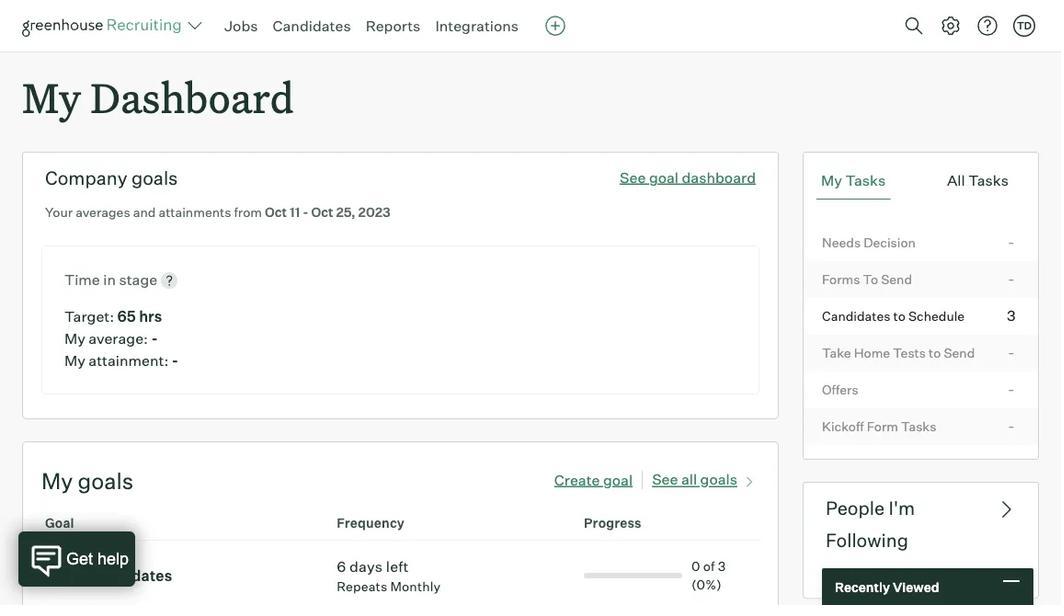 Task type: vqa. For each thing, say whether or not it's contained in the screenshot.


Task type: locate. For each thing, give the bounding box(es) containing it.
to right tests
[[929, 345, 941, 361]]

jobs link
[[224, 17, 258, 35]]

dashboard
[[90, 70, 294, 124]]

0 vertical spatial goal
[[649, 168, 679, 186]]

time in
[[64, 271, 119, 289]]

goal left dashboard
[[649, 168, 679, 186]]

to
[[894, 308, 906, 324], [929, 345, 941, 361]]

td button
[[1010, 11, 1039, 40]]

hrs
[[139, 307, 162, 326]]

goal right create
[[603, 471, 633, 489]]

1 horizontal spatial tasks
[[901, 418, 937, 434]]

1 horizontal spatial company
[[822, 575, 880, 591]]

tasks right "form"
[[901, 418, 937, 434]]

see left dashboard
[[620, 168, 646, 186]]

1 vertical spatial company
[[822, 575, 880, 591]]

send
[[881, 271, 913, 287], [944, 345, 975, 361]]

3 right schedule
[[1007, 306, 1016, 324]]

your
[[45, 204, 73, 220]]

needs decision
[[822, 234, 916, 250]]

search image
[[903, 15, 925, 37]]

2 horizontal spatial 3
[[1007, 306, 1016, 324]]

6
[[337, 558, 346, 576]]

3 right hire
[[79, 567, 89, 585]]

tests
[[893, 345, 926, 361]]

send down schedule
[[944, 345, 975, 361]]

1 horizontal spatial 3
[[718, 559, 726, 575]]

0 horizontal spatial goal
[[603, 471, 633, 489]]

integrations
[[435, 17, 519, 35]]

-
[[303, 204, 309, 220], [1008, 232, 1015, 251], [1008, 269, 1015, 288], [151, 329, 158, 348], [1008, 343, 1015, 361], [172, 352, 179, 370], [1008, 380, 1015, 398], [1008, 416, 1015, 435]]

0 vertical spatial candidates
[[273, 17, 351, 35]]

goals for my goals
[[78, 467, 134, 495]]

tab list containing my tasks
[[817, 162, 1026, 200]]

candidates for candidates
[[273, 17, 351, 35]]

1 horizontal spatial send
[[944, 345, 975, 361]]

1 vertical spatial see
[[652, 471, 678, 489]]

3 right of
[[718, 559, 726, 575]]

company inside "link"
[[822, 575, 880, 591]]

of
[[703, 559, 715, 575]]

kickoff form tasks
[[822, 418, 937, 434]]

tasks up needs decision
[[846, 171, 886, 190]]

0 vertical spatial company
[[45, 167, 127, 190]]

candidates
[[273, 17, 351, 35], [822, 308, 891, 324]]

0 vertical spatial see
[[620, 168, 646, 186]]

averages
[[76, 204, 130, 220]]

in
[[103, 271, 116, 289]]

goals
[[131, 167, 178, 190], [78, 467, 134, 495], [701, 471, 738, 489]]

tasks inside button
[[846, 171, 886, 190]]

recently viewed
[[835, 579, 940, 595]]

2
[[883, 575, 890, 591]]

see
[[620, 168, 646, 186], [652, 471, 678, 489]]

progress
[[584, 515, 642, 531]]

days
[[350, 558, 383, 576]]

0 horizontal spatial see
[[620, 168, 646, 186]]

tab list
[[817, 162, 1026, 200]]

company up averages
[[45, 167, 127, 190]]

tasks inside button
[[969, 171, 1009, 190]]

2 oct from the left
[[311, 204, 333, 220]]

take home tests to send
[[822, 345, 975, 361]]

my inside my tasks button
[[821, 171, 843, 190]]

from
[[234, 204, 262, 220]]

jobs
[[224, 17, 258, 35]]

0 horizontal spatial oct
[[265, 204, 287, 220]]

td
[[1017, 19, 1032, 32]]

attainments
[[159, 204, 231, 220]]

2023
[[358, 204, 391, 220]]

your averages and attainments from oct 11 - oct 25, 2023
[[45, 204, 391, 220]]

0 vertical spatial send
[[881, 271, 913, 287]]

2 horizontal spatial tasks
[[969, 171, 1009, 190]]

see for see all goals
[[652, 471, 678, 489]]

my for dashboard
[[22, 70, 81, 124]]

my
[[22, 70, 81, 124], [821, 171, 843, 190], [64, 329, 85, 348], [64, 352, 85, 370], [41, 467, 73, 495]]

tasks
[[846, 171, 886, 190], [969, 171, 1009, 190], [901, 418, 937, 434]]

0 horizontal spatial tasks
[[846, 171, 886, 190]]

my tasks
[[821, 171, 886, 190]]

1 vertical spatial to
[[929, 345, 941, 361]]

my goals
[[41, 467, 134, 495]]

all tasks
[[947, 171, 1009, 190]]

6 days left repeats monthly
[[337, 558, 441, 595]]

create goal
[[555, 471, 633, 489]]

dashboard
[[682, 168, 756, 186]]

i'm
[[889, 497, 915, 520]]

send right to
[[881, 271, 913, 287]]

time
[[64, 271, 100, 289]]

oct left 11
[[265, 204, 287, 220]]

attainment:
[[89, 352, 169, 370]]

company for company goals
[[45, 167, 127, 190]]

tasks right 'all'
[[969, 171, 1009, 190]]

company
[[45, 167, 127, 190], [822, 575, 880, 591]]

1 horizontal spatial oct
[[311, 204, 333, 220]]

candidates right jobs link
[[273, 17, 351, 35]]

candidates for candidates to schedule
[[822, 308, 891, 324]]

0 horizontal spatial candidates
[[273, 17, 351, 35]]

1 horizontal spatial see
[[652, 471, 678, 489]]

65
[[117, 307, 136, 326]]

candidates down forms to send
[[822, 308, 891, 324]]

3
[[1007, 306, 1016, 324], [718, 559, 726, 575], [79, 567, 89, 585]]

1 vertical spatial candidates
[[822, 308, 891, 324]]

see left all
[[652, 471, 678, 489]]

1 vertical spatial goal
[[603, 471, 633, 489]]

goal
[[649, 168, 679, 186], [603, 471, 633, 489]]

left
[[386, 558, 409, 576]]

to
[[863, 271, 879, 287]]

monthly
[[390, 579, 441, 595]]

target:
[[64, 307, 114, 326]]

see goal dashboard
[[620, 168, 756, 186]]

0 horizontal spatial company
[[45, 167, 127, 190]]

my for tasks
[[821, 171, 843, 190]]

forms to send
[[822, 271, 913, 287]]

hire 3 candidates
[[45, 567, 172, 585]]

0 horizontal spatial to
[[894, 308, 906, 324]]

take
[[822, 345, 851, 361]]

1 horizontal spatial candidates
[[822, 308, 891, 324]]

company left 2
[[822, 575, 880, 591]]

candidates to schedule
[[822, 308, 965, 324]]

25,
[[336, 204, 356, 220]]

1 horizontal spatial goal
[[649, 168, 679, 186]]

to up take home tests to send
[[894, 308, 906, 324]]

1 horizontal spatial to
[[929, 345, 941, 361]]

tasks for my tasks
[[846, 171, 886, 190]]

0 of 3 (0%)
[[692, 559, 726, 593]]

oct left the 25,
[[311, 204, 333, 220]]

progress bar
[[584, 573, 682, 579]]

candidates link
[[273, 17, 351, 35]]

people i'm following link
[[803, 482, 1039, 566]]



Task type: describe. For each thing, give the bounding box(es) containing it.
recently
[[835, 579, 890, 595]]

following
[[826, 529, 909, 552]]

hire
[[45, 567, 76, 585]]

target: 65 hrs my average: - my attainment: -
[[64, 307, 179, 370]]

reports link
[[366, 17, 421, 35]]

3 inside the 0 of 3 (0%)
[[718, 559, 726, 575]]

offers
[[822, 381, 859, 398]]

kickoff
[[822, 418, 864, 434]]

frequency
[[337, 515, 405, 531]]

home
[[854, 345, 891, 361]]

form
[[867, 418, 899, 434]]

create goal link
[[555, 471, 652, 489]]

all tasks button
[[943, 162, 1014, 200]]

my dashboard
[[22, 70, 294, 124]]

people i'm following
[[826, 497, 915, 552]]

all
[[682, 471, 697, 489]]

company 2 last
[[822, 575, 920, 591]]

(0%)
[[692, 577, 722, 593]]

viewed
[[893, 579, 940, 595]]

decision
[[864, 234, 916, 250]]

tasks for all tasks
[[969, 171, 1009, 190]]

integrations link
[[435, 17, 519, 35]]

people
[[826, 497, 885, 520]]

greenhouse recruiting image
[[22, 15, 188, 37]]

see all goals
[[652, 471, 738, 489]]

goal
[[45, 515, 74, 531]]

company for company 2 last
[[822, 575, 880, 591]]

repeats
[[337, 579, 388, 595]]

see goal dashboard link
[[620, 168, 756, 186]]

last
[[893, 575, 920, 591]]

schedule
[[909, 308, 965, 324]]

1 oct from the left
[[265, 204, 287, 220]]

0 horizontal spatial 3
[[79, 567, 89, 585]]

0
[[692, 559, 701, 575]]

see all goals link
[[652, 467, 760, 489]]

goal for see
[[649, 168, 679, 186]]

1 vertical spatial send
[[944, 345, 975, 361]]

11
[[290, 204, 300, 220]]

see for see goal dashboard
[[620, 168, 646, 186]]

td button
[[1014, 15, 1036, 37]]

my tasks button
[[817, 162, 891, 200]]

0 vertical spatial to
[[894, 308, 906, 324]]

needs
[[822, 234, 861, 250]]

configure image
[[940, 15, 962, 37]]

my for goals
[[41, 467, 73, 495]]

reports
[[366, 17, 421, 35]]

average:
[[89, 329, 148, 348]]

stage
[[119, 271, 157, 289]]

0 horizontal spatial send
[[881, 271, 913, 287]]

candidates
[[92, 567, 172, 585]]

company 2 last link
[[804, 566, 1039, 598]]

all
[[947, 171, 966, 190]]

and
[[133, 204, 156, 220]]

forms
[[822, 271, 861, 287]]

company goals
[[45, 167, 178, 190]]

goals for company goals
[[131, 167, 178, 190]]

create
[[555, 471, 600, 489]]

goal for create
[[603, 471, 633, 489]]



